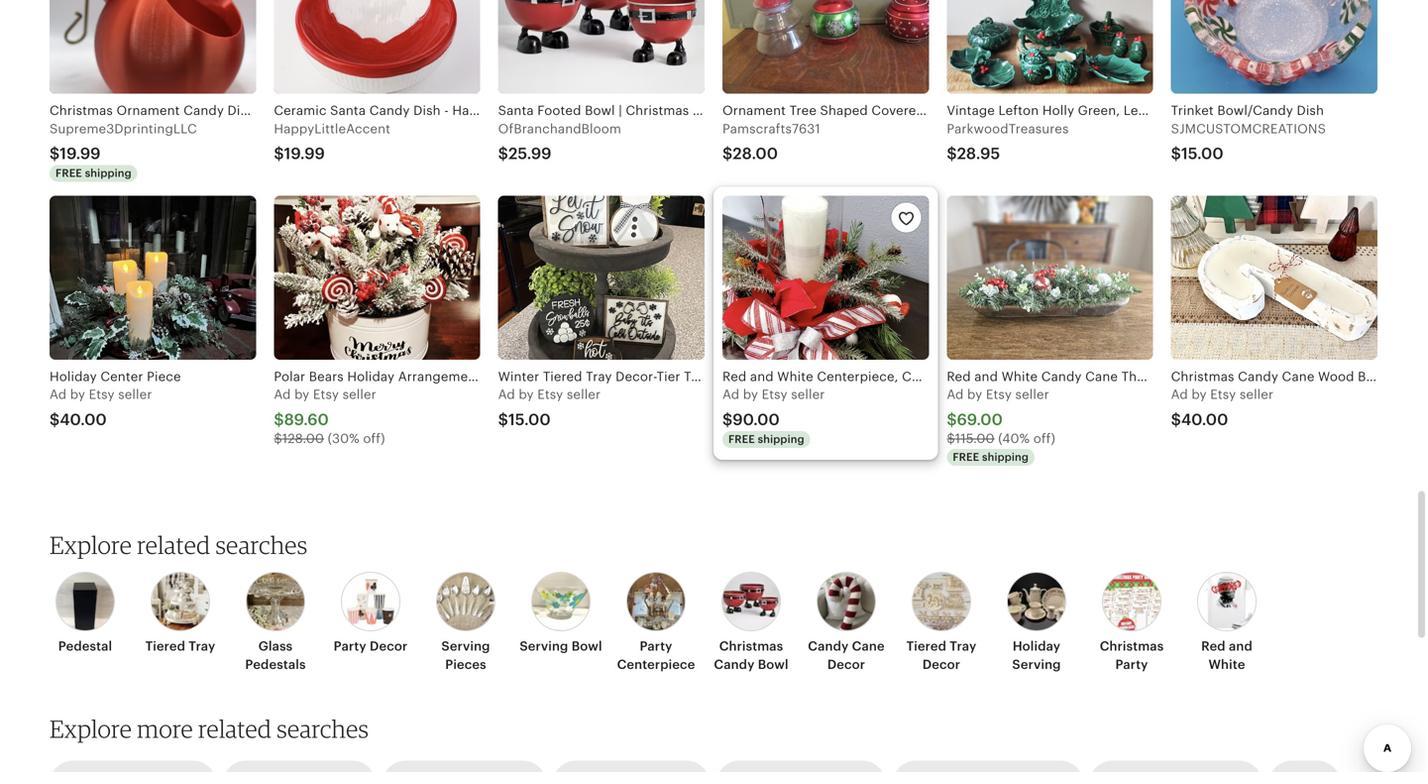 Task type: describe. For each thing, give the bounding box(es) containing it.
ofbranchandbloom $ 25.99
[[498, 121, 622, 163]]

red and white centerpiece, candle centerpiece, candy decor, candy christmas, red and white, table, table decor, centerpiece, pine decor image
[[723, 196, 929, 360]]

0 horizontal spatial bowl
[[572, 639, 602, 654]]

b for 40.00
[[1192, 387, 1200, 402]]

a for 89.60
[[274, 387, 283, 402]]

tiered for tiered tray decor
[[907, 639, 947, 654]]

bowl/candy
[[1218, 103, 1294, 118]]

shipping inside the a d b y etsy seller $ 69.00 $ 115.00 (40% off) free shipping
[[982, 451, 1029, 463]]

y for 40.00
[[1200, 387, 1207, 402]]

searches inside region
[[216, 530, 308, 560]]

a d b y etsy seller $ 89.60 $ 128.00 (30% off)
[[274, 387, 385, 446]]

a inside winter tiered tray decor-tier tray set- winter tier tray pieces a d b y etsy seller $ 15.00
[[498, 387, 507, 402]]

red and white
[[1202, 639, 1253, 672]]

a d b y etsy seller $ 69.00 $ 115.00 (40% off) free shipping
[[947, 387, 1056, 463]]

dish inside trinket bowl/candy dish sjmcustomcreations $ 15.00
[[1297, 103, 1324, 118]]

party decor
[[334, 639, 408, 654]]

19.99 inside christmas ornament candy dish christmas gift. supreme3dprintingllc $ 19.99 free shipping
[[60, 145, 101, 163]]

1 vertical spatial related
[[198, 714, 272, 743]]

vintage lefton holly green, lefton holly berry, mid century japan, listing is for choice image
[[947, 0, 1153, 94]]

ornament
[[116, 103, 180, 118]]

and
[[1229, 639, 1253, 654]]

pedestal link
[[44, 572, 127, 656]]

0 horizontal spatial decor
[[370, 639, 408, 654]]

y inside winter tiered tray decor-tier tray set- winter tier tray pieces a d b y etsy seller $ 15.00
[[527, 387, 534, 402]]

$ inside pamscrafts7631 $ 28.00
[[723, 145, 733, 163]]

santa footed bowl  | christmas decor | hostess gift | whimsical | farmhouse santa decor | office decor | candy bowl | holiday home image
[[498, 0, 705, 94]]

candy cane decor link
[[805, 572, 888, 674]]

cane
[[852, 639, 885, 654]]

d inside holiday center piece a d b y etsy seller $ 40.00
[[58, 387, 67, 402]]

a inside holiday center piece a d b y etsy seller $ 40.00
[[50, 387, 59, 402]]

holiday serving link
[[995, 572, 1078, 674]]

holiday for holiday center piece a d b y etsy seller $ 40.00
[[50, 369, 97, 384]]

serving bowl
[[520, 639, 602, 654]]

holiday for holiday serving
[[1013, 639, 1061, 654]]

(40%
[[998, 431, 1030, 446]]

seller inside winter tiered tray decor-tier tray set- winter tier tray pieces a d b y etsy seller $ 15.00
[[567, 387, 601, 402]]

painted
[[489, 103, 537, 118]]

b for 69.00
[[968, 387, 976, 402]]

$ inside a d b y etsy seller $ 40.00
[[1171, 411, 1181, 429]]

explore more related searches
[[50, 714, 369, 743]]

trinket bowl/candy dish image
[[1171, 0, 1378, 94]]

explore related searches
[[50, 530, 308, 560]]

pieces inside the serving pieces
[[445, 657, 486, 672]]

explore for explore related searches
[[50, 530, 132, 560]]

happylittleaccent
[[274, 121, 391, 136]]

christmas up happylittleaccent
[[258, 103, 322, 118]]

holiday center piece image
[[50, 196, 256, 360]]

etsy inside winter tiered tray decor-tier tray set- winter tier tray pieces a d b y etsy seller $ 15.00
[[537, 387, 563, 402]]

pamscrafts7631 $ 28.00
[[723, 121, 821, 163]]

party centerpiece link
[[615, 572, 698, 674]]

pedestal
[[58, 639, 112, 654]]

candy cane decor
[[808, 639, 885, 672]]

ofbranchandbloom
[[498, 121, 622, 136]]

tiered tray decor link
[[900, 572, 983, 674]]

christmas for christmas candy bowl
[[719, 639, 783, 654]]

tray inside 'tiered tray' link
[[189, 639, 215, 654]]

seller for 69.00
[[1016, 387, 1050, 402]]

15.00 inside winter tiered tray decor-tier tray set- winter tier tray pieces a d b y etsy seller $ 15.00
[[508, 411, 551, 429]]

parkwoodtreasures $ 28.95
[[947, 121, 1069, 163]]

b for 90.00
[[743, 387, 752, 402]]

party for party decor
[[334, 639, 367, 654]]

2 - from the left
[[540, 103, 545, 118]]

holiday serving
[[1012, 639, 1061, 672]]

center
[[100, 369, 143, 384]]

(30%
[[328, 431, 360, 446]]

explore related searches region
[[38, 530, 1390, 709]]

2 horizontal spatial serving
[[1012, 657, 1061, 672]]

santa
[[330, 103, 366, 118]]

seller for 40.00
[[1240, 387, 1274, 402]]

party centerpiece
[[617, 639, 695, 672]]

$ inside ofbranchandbloom $ 25.99
[[498, 145, 508, 163]]

glass pedestals
[[245, 639, 306, 672]]

69.00
[[957, 411, 1003, 429]]

related inside explore related searches region
[[137, 530, 210, 560]]

serving pieces
[[442, 639, 490, 672]]

parkwoodtreasures
[[947, 121, 1069, 136]]

90.00
[[733, 411, 780, 429]]

christmas candy bowl
[[714, 639, 789, 672]]

28.00
[[733, 145, 778, 163]]

christmas ornament candy dish christmas gift. image
[[50, 0, 256, 94]]

etsy for 90.00
[[762, 387, 788, 402]]

a for 40.00
[[1171, 387, 1180, 402]]

off) for 89.60
[[363, 431, 385, 446]]

y inside holiday center piece a d b y etsy seller $ 40.00
[[78, 387, 85, 402]]

b inside holiday center piece a d b y etsy seller $ 40.00
[[70, 387, 78, 402]]

tray inside tiered tray decor
[[950, 639, 977, 654]]

more
[[137, 714, 193, 743]]

ornament tree shaped covered candy dish nut bowl teleflora ftd vintage holiday decor image
[[723, 0, 929, 94]]

shipping inside a d b y etsy seller $ 90.00 free shipping
[[758, 433, 805, 445]]

piece
[[147, 369, 181, 384]]

glass pedestals link
[[234, 572, 317, 674]]

40.00 inside a d b y etsy seller $ 40.00
[[1181, 411, 1229, 429]]

supreme3dprintingllc
[[50, 121, 197, 136]]

128.00
[[282, 431, 324, 446]]

$ inside christmas ornament candy dish christmas gift. supreme3dprintingllc $ 19.99 free shipping
[[50, 145, 60, 163]]

19.99 inside ceramic santa candy dish - hand painted - fast us shipping happylittleaccent $ 19.99
[[284, 145, 325, 163]]

tray left decor-
[[586, 369, 612, 384]]

glass
[[258, 639, 293, 654]]

y for 89.60
[[303, 387, 310, 402]]

christmas ornament candy dish christmas gift. supreme3dprintingllc $ 19.99 free shipping
[[50, 103, 351, 179]]

party inside christmas party
[[1116, 657, 1148, 672]]



Task type: vqa. For each thing, say whether or not it's contained in the screenshot.
rightmost FREE
yes



Task type: locate. For each thing, give the bounding box(es) containing it.
etsy inside a d b y etsy seller $ 40.00
[[1211, 387, 1236, 402]]

1 off) from the left
[[363, 431, 385, 446]]

tier left the set-
[[657, 369, 681, 384]]

seller inside a d b y etsy seller $ 40.00
[[1240, 387, 1274, 402]]

2 etsy from the left
[[313, 387, 339, 402]]

0 horizontal spatial pieces
[[445, 657, 486, 672]]

0 horizontal spatial free
[[56, 167, 82, 179]]

d inside a d b y etsy seller $ 40.00
[[1180, 387, 1188, 402]]

etsy
[[89, 387, 115, 402], [313, 387, 339, 402], [537, 387, 563, 402], [762, 387, 788, 402], [986, 387, 1012, 402], [1211, 387, 1236, 402]]

3 etsy from the left
[[537, 387, 563, 402]]

d inside a d b y etsy seller $ 90.00 free shipping
[[731, 387, 740, 402]]

1 b from the left
[[70, 387, 78, 402]]

candy left cane
[[808, 639, 849, 654]]

$ inside winter tiered tray decor-tier tray set- winter tier tray pieces a d b y etsy seller $ 15.00
[[498, 411, 508, 429]]

1 vertical spatial 15.00
[[508, 411, 551, 429]]

candy right ornament
[[184, 103, 224, 118]]

2 horizontal spatial dish
[[1297, 103, 1324, 118]]

candy inside ceramic santa candy dish - hand painted - fast us shipping happylittleaccent $ 19.99
[[369, 103, 410, 118]]

1 - from the left
[[444, 103, 449, 118]]

serving right the serving pieces
[[520, 639, 568, 654]]

4 a from the left
[[723, 387, 732, 402]]

candy inside christmas ornament candy dish christmas gift. supreme3dprintingllc $ 19.99 free shipping
[[184, 103, 224, 118]]

b inside the a d b y etsy seller $ 69.00 $ 115.00 (40% off) free shipping
[[968, 387, 976, 402]]

4 y from the left
[[751, 387, 758, 402]]

off) right (30%
[[363, 431, 385, 446]]

5 seller from the left
[[1016, 387, 1050, 402]]

25.99
[[508, 145, 552, 163]]

bowl left party centerpiece
[[572, 639, 602, 654]]

2 a from the left
[[274, 387, 283, 402]]

shipping inside christmas ornament candy dish christmas gift. supreme3dprintingllc $ 19.99 free shipping
[[85, 167, 132, 179]]

seller inside a d b y etsy seller $ 90.00 free shipping
[[791, 387, 825, 402]]

candy inside candy cane decor
[[808, 639, 849, 654]]

tiered
[[543, 369, 582, 384], [145, 639, 185, 654], [907, 639, 947, 654]]

serving left christmas party
[[1012, 657, 1061, 672]]

1 vertical spatial searches
[[277, 714, 369, 743]]

polar bears holiday arrangement, merry christmas arrangement, large centerpiece image
[[274, 196, 480, 360]]

1 horizontal spatial holiday
[[1013, 639, 1061, 654]]

free inside a d b y etsy seller $ 90.00 free shipping
[[729, 433, 755, 445]]

candy right centerpiece
[[714, 657, 755, 672]]

tiered tray decor
[[907, 639, 977, 672]]

etsy inside "a d b y etsy seller $ 89.60 $ 128.00 (30% off)"
[[313, 387, 339, 402]]

1 horizontal spatial -
[[540, 103, 545, 118]]

off) inside the a d b y etsy seller $ 69.00 $ 115.00 (40% off) free shipping
[[1034, 431, 1056, 446]]

off) inside "a d b y etsy seller $ 89.60 $ 128.00 (30% off)"
[[363, 431, 385, 446]]

party left the white at the right bottom
[[1116, 657, 1148, 672]]

2 horizontal spatial party
[[1116, 657, 1148, 672]]

6 b from the left
[[1192, 387, 1200, 402]]

2 b from the left
[[294, 387, 303, 402]]

explore left more
[[50, 714, 132, 743]]

etsy inside the a d b y etsy seller $ 69.00 $ 115.00 (40% off) free shipping
[[986, 387, 1012, 402]]

ceramic santa candy dish - hand painted - fast us shipping image
[[274, 0, 480, 94]]

0 horizontal spatial serving
[[442, 639, 490, 654]]

set-
[[714, 369, 739, 384]]

2 dish from the left
[[414, 103, 441, 118]]

y inside "a d b y etsy seller $ 89.60 $ 128.00 (30% off)"
[[303, 387, 310, 402]]

y for 69.00
[[976, 387, 983, 402]]

sjmcustomcreations
[[1171, 121, 1326, 136]]

holiday inside holiday serving
[[1013, 639, 1061, 654]]

0 vertical spatial free
[[56, 167, 82, 179]]

decor for candy cane decor
[[828, 657, 866, 672]]

pieces inside winter tiered tray decor-tier tray set- winter tier tray pieces a d b y etsy seller $ 15.00
[[844, 369, 885, 384]]

0 horizontal spatial shipping
[[85, 167, 132, 179]]

6 a from the left
[[1171, 387, 1180, 402]]

$ inside ceramic santa candy dish - hand painted - fast us shipping happylittleaccent $ 19.99
[[274, 145, 284, 163]]

winter
[[498, 369, 539, 384], [743, 369, 784, 384]]

28.95
[[957, 145, 1000, 163]]

a for 69.00
[[947, 387, 956, 402]]

0 vertical spatial holiday
[[50, 369, 97, 384]]

etsy for 69.00
[[986, 387, 1012, 402]]

5 d from the left
[[956, 387, 964, 402]]

2 explore from the top
[[50, 714, 132, 743]]

b inside winter tiered tray decor-tier tray set- winter tier tray pieces a d b y etsy seller $ 15.00
[[519, 387, 527, 402]]

3 b from the left
[[519, 387, 527, 402]]

b inside "a d b y etsy seller $ 89.60 $ 128.00 (30% off)"
[[294, 387, 303, 402]]

2 19.99 from the left
[[284, 145, 325, 163]]

1 vertical spatial shipping
[[758, 433, 805, 445]]

1 vertical spatial pieces
[[445, 657, 486, 672]]

0 vertical spatial searches
[[216, 530, 308, 560]]

d for 89.60
[[283, 387, 291, 402]]

christmas up supreme3dprintingllc
[[50, 103, 113, 118]]

0 horizontal spatial tier
[[657, 369, 681, 384]]

holiday center piece a d b y etsy seller $ 40.00
[[50, 369, 181, 429]]

0 vertical spatial related
[[137, 530, 210, 560]]

1 horizontal spatial dish
[[414, 103, 441, 118]]

2 vertical spatial free
[[953, 451, 980, 463]]

a for 90.00
[[723, 387, 732, 402]]

tray left holiday serving
[[950, 639, 977, 654]]

d for 69.00
[[956, 387, 964, 402]]

1 horizontal spatial tiered
[[543, 369, 582, 384]]

seller inside "a d b y etsy seller $ 89.60 $ 128.00 (30% off)"
[[343, 387, 376, 402]]

15.00 inside trinket bowl/candy dish sjmcustomcreations $ 15.00
[[1182, 145, 1224, 163]]

party decor link
[[329, 572, 412, 656]]

4 seller from the left
[[791, 387, 825, 402]]

1 horizontal spatial party
[[640, 639, 673, 654]]

0 horizontal spatial party
[[334, 639, 367, 654]]

free inside the a d b y etsy seller $ 69.00 $ 115.00 (40% off) free shipping
[[953, 451, 980, 463]]

2 off) from the left
[[1034, 431, 1056, 446]]

tiered right cane
[[907, 639, 947, 654]]

decor inside candy cane decor
[[828, 657, 866, 672]]

4 b from the left
[[743, 387, 752, 402]]

y inside a d b y etsy seller $ 90.00 free shipping
[[751, 387, 758, 402]]

1 d from the left
[[58, 387, 67, 402]]

dish
[[228, 103, 255, 118], [414, 103, 441, 118], [1297, 103, 1324, 118]]

tray left the set-
[[684, 369, 710, 384]]

$ inside trinket bowl/candy dish sjmcustomcreations $ 15.00
[[1171, 145, 1182, 163]]

2 d from the left
[[283, 387, 291, 402]]

tiered right pedestal
[[145, 639, 185, 654]]

2 vertical spatial shipping
[[982, 451, 1029, 463]]

3 d from the left
[[507, 387, 515, 402]]

d inside the a d b y etsy seller $ 69.00 $ 115.00 (40% off) free shipping
[[956, 387, 964, 402]]

trinket
[[1171, 103, 1214, 118]]

-
[[444, 103, 449, 118], [540, 103, 545, 118]]

ceramic
[[274, 103, 327, 118]]

40.00 inside holiday center piece a d b y etsy seller $ 40.00
[[60, 411, 107, 429]]

etsy for 40.00
[[1211, 387, 1236, 402]]

1 horizontal spatial decor
[[828, 657, 866, 672]]

christmas party
[[1100, 639, 1164, 672]]

y inside a d b y etsy seller $ 40.00
[[1200, 387, 1207, 402]]

- left fast
[[540, 103, 545, 118]]

tiered inside tiered tray decor
[[907, 639, 947, 654]]

holiday left center
[[50, 369, 97, 384]]

pieces
[[844, 369, 885, 384], [445, 657, 486, 672]]

etsy inside a d b y etsy seller $ 90.00 free shipping
[[762, 387, 788, 402]]

christmas party link
[[1090, 572, 1174, 674]]

seller inside the a d b y etsy seller $ 69.00 $ 115.00 (40% off) free shipping
[[1016, 387, 1050, 402]]

2 horizontal spatial shipping
[[982, 451, 1029, 463]]

1 dish from the left
[[228, 103, 255, 118]]

1 19.99 from the left
[[60, 145, 101, 163]]

5 y from the left
[[976, 387, 983, 402]]

dish for fast
[[414, 103, 441, 118]]

christmas
[[50, 103, 113, 118], [258, 103, 322, 118], [719, 639, 783, 654], [1100, 639, 1164, 654]]

0 vertical spatial pieces
[[844, 369, 885, 384]]

1 vertical spatial explore
[[50, 714, 132, 743]]

b inside a d b y etsy seller $ 40.00
[[1192, 387, 1200, 402]]

0 horizontal spatial tiered
[[145, 639, 185, 654]]

0 horizontal spatial 15.00
[[508, 411, 551, 429]]

ceramic santa candy dish - hand painted - fast us shipping happylittleaccent $ 19.99
[[274, 103, 655, 163]]

tiered inside winter tiered tray decor-tier tray set- winter tier tray pieces a d b y etsy seller $ 15.00
[[543, 369, 582, 384]]

holiday
[[50, 369, 97, 384], [1013, 639, 1061, 654]]

seller inside holiday center piece a d b y etsy seller $ 40.00
[[118, 387, 152, 402]]

a d b y etsy seller $ 40.00
[[1171, 387, 1274, 429]]

serving bowl link
[[519, 572, 603, 656]]

us
[[577, 103, 595, 118]]

1 explore from the top
[[50, 530, 132, 560]]

bowl inside christmas candy bowl
[[758, 657, 789, 672]]

1 winter from the left
[[498, 369, 539, 384]]

2 y from the left
[[303, 387, 310, 402]]

2 horizontal spatial free
[[953, 451, 980, 463]]

19.99
[[60, 145, 101, 163], [284, 145, 325, 163]]

a
[[50, 387, 59, 402], [274, 387, 283, 402], [498, 387, 507, 402], [723, 387, 732, 402], [947, 387, 956, 402], [1171, 387, 1180, 402]]

tray
[[586, 369, 612, 384], [684, 369, 710, 384], [815, 369, 841, 384], [189, 639, 215, 654], [950, 639, 977, 654]]

b for 89.60
[[294, 387, 303, 402]]

2 seller from the left
[[343, 387, 376, 402]]

decor right candy cane decor
[[923, 657, 961, 672]]

holiday inside holiday center piece a d b y etsy seller $ 40.00
[[50, 369, 97, 384]]

tiered tray link
[[139, 572, 222, 656]]

1 horizontal spatial 40.00
[[1181, 411, 1229, 429]]

centerpiece
[[617, 657, 695, 672]]

0 horizontal spatial holiday
[[50, 369, 97, 384]]

christmas candy cane wood bowl candle | soy blend | decorative candles image
[[1171, 196, 1378, 360]]

0 vertical spatial 15.00
[[1182, 145, 1224, 163]]

a inside a d b y etsy seller $ 40.00
[[1171, 387, 1180, 402]]

0 horizontal spatial 40.00
[[60, 411, 107, 429]]

2 40.00 from the left
[[1181, 411, 1229, 429]]

serving pieces link
[[424, 572, 508, 674]]

y inside the a d b y etsy seller $ 69.00 $ 115.00 (40% off) free shipping
[[976, 387, 983, 402]]

tray up a d b y etsy seller $ 90.00 free shipping
[[815, 369, 841, 384]]

tray left the glass
[[189, 639, 215, 654]]

1 a from the left
[[50, 387, 59, 402]]

party inside party centerpiece
[[640, 639, 673, 654]]

related up 'tiered tray' link
[[137, 530, 210, 560]]

serving for serving bowl
[[520, 639, 568, 654]]

2 horizontal spatial tiered
[[907, 639, 947, 654]]

christmas left red
[[1100, 639, 1164, 654]]

a d b y etsy seller $ 90.00 free shipping
[[723, 387, 825, 445]]

1 horizontal spatial free
[[729, 433, 755, 445]]

party
[[334, 639, 367, 654], [640, 639, 673, 654], [1116, 657, 1148, 672]]

decor
[[370, 639, 408, 654], [828, 657, 866, 672], [923, 657, 961, 672]]

related
[[137, 530, 210, 560], [198, 714, 272, 743]]

0 horizontal spatial dish
[[228, 103, 255, 118]]

$
[[50, 145, 60, 163], [274, 145, 284, 163], [498, 145, 508, 163], [723, 145, 733, 163], [947, 145, 957, 163], [1171, 145, 1182, 163], [50, 411, 60, 429], [274, 411, 284, 429], [498, 411, 508, 429], [723, 411, 733, 429], [947, 411, 957, 429], [1171, 411, 1181, 429], [274, 431, 282, 446], [947, 431, 955, 446]]

1 horizontal spatial serving
[[520, 639, 568, 654]]

searches up glass pedestals link
[[216, 530, 308, 560]]

89.60
[[284, 411, 329, 429]]

free down supreme3dprintingllc
[[56, 167, 82, 179]]

0 vertical spatial explore
[[50, 530, 132, 560]]

1 horizontal spatial off)
[[1034, 431, 1056, 446]]

19.99 down happylittleaccent
[[284, 145, 325, 163]]

4 d from the left
[[731, 387, 740, 402]]

1 horizontal spatial winter
[[743, 369, 784, 384]]

6 seller from the left
[[1240, 387, 1274, 402]]

decor left the serving pieces
[[370, 639, 408, 654]]

$ inside the "parkwoodtreasures $ 28.95"
[[947, 145, 957, 163]]

5 b from the left
[[968, 387, 976, 402]]

- left hand
[[444, 103, 449, 118]]

0 vertical spatial bowl
[[572, 639, 602, 654]]

holiday right tiered tray decor
[[1013, 639, 1061, 654]]

a inside a d b y etsy seller $ 90.00 free shipping
[[723, 387, 732, 402]]

free down 115.00
[[953, 451, 980, 463]]

decor-
[[616, 369, 657, 384]]

serving for serving pieces
[[442, 639, 490, 654]]

candy inside christmas candy bowl
[[714, 657, 755, 672]]

serving right the party decor
[[442, 639, 490, 654]]

red and white link
[[1186, 572, 1269, 674]]

15.00
[[1182, 145, 1224, 163], [508, 411, 551, 429]]

off) for 69.00
[[1034, 431, 1056, 446]]

d inside "a d b y etsy seller $ 89.60 $ 128.00 (30% off)"
[[283, 387, 291, 402]]

shipping down 90.00
[[758, 433, 805, 445]]

d for 40.00
[[1180, 387, 1188, 402]]

seller for 90.00
[[791, 387, 825, 402]]

2 tier from the left
[[788, 369, 811, 384]]

tier
[[657, 369, 681, 384], [788, 369, 811, 384]]

gift.
[[325, 103, 351, 118]]

seller for 89.60
[[343, 387, 376, 402]]

winter tiered tray decor-tier tray set- winter tier tray pieces a d b y etsy seller $ 15.00
[[498, 369, 885, 429]]

shipping down supreme3dprintingllc
[[85, 167, 132, 179]]

party up centerpiece
[[640, 639, 673, 654]]

etsy for 89.60
[[313, 387, 339, 402]]

6 etsy from the left
[[1211, 387, 1236, 402]]

tiered left decor-
[[543, 369, 582, 384]]

d for 90.00
[[731, 387, 740, 402]]

christmas inside christmas candy bowl
[[719, 639, 783, 654]]

etsy inside holiday center piece a d b y etsy seller $ 40.00
[[89, 387, 115, 402]]

y for 90.00
[[751, 387, 758, 402]]

115.00
[[955, 431, 995, 446]]

tier up a d b y etsy seller $ 90.00 free shipping
[[788, 369, 811, 384]]

tiered for tiered tray
[[145, 639, 185, 654]]

shipping
[[598, 103, 655, 118]]

explore for explore more related searches
[[50, 714, 132, 743]]

1 horizontal spatial 15.00
[[1182, 145, 1224, 163]]

1 etsy from the left
[[89, 387, 115, 402]]

serving
[[442, 639, 490, 654], [520, 639, 568, 654], [1012, 657, 1061, 672]]

2 winter from the left
[[743, 369, 784, 384]]

bowl
[[572, 639, 602, 654], [758, 657, 789, 672]]

1 horizontal spatial shipping
[[758, 433, 805, 445]]

1 horizontal spatial 19.99
[[284, 145, 325, 163]]

y
[[78, 387, 85, 402], [303, 387, 310, 402], [527, 387, 534, 402], [751, 387, 758, 402], [976, 387, 983, 402], [1200, 387, 1207, 402]]

19.99 down supreme3dprintingllc
[[60, 145, 101, 163]]

decor down cane
[[828, 657, 866, 672]]

searches down pedestals
[[277, 714, 369, 743]]

fast
[[548, 103, 574, 118]]

3 dish from the left
[[1297, 103, 1324, 118]]

white
[[1209, 657, 1246, 672]]

5 a from the left
[[947, 387, 956, 402]]

d inside winter tiered tray decor-tier tray set- winter tier tray pieces a d b y etsy seller $ 15.00
[[507, 387, 515, 402]]

$ inside a d b y etsy seller $ 90.00 free shipping
[[723, 411, 733, 429]]

1 horizontal spatial bowl
[[758, 657, 789, 672]]

0 vertical spatial shipping
[[85, 167, 132, 179]]

dish for 19.99
[[228, 103, 255, 118]]

1 tier from the left
[[657, 369, 681, 384]]

a inside "a d b y etsy seller $ 89.60 $ 128.00 (30% off)"
[[274, 387, 283, 402]]

explore inside region
[[50, 530, 132, 560]]

0 horizontal spatial off)
[[363, 431, 385, 446]]

party right the glass
[[334, 639, 367, 654]]

1 y from the left
[[78, 387, 85, 402]]

3 seller from the left
[[567, 387, 601, 402]]

candy
[[184, 103, 224, 118], [369, 103, 410, 118], [808, 639, 849, 654], [714, 657, 755, 672]]

related right more
[[198, 714, 272, 743]]

4 etsy from the left
[[762, 387, 788, 402]]

$ inside holiday center piece a d b y etsy seller $ 40.00
[[50, 411, 60, 429]]

red
[[1202, 639, 1226, 654]]

1 horizontal spatial pieces
[[844, 369, 885, 384]]

5 etsy from the left
[[986, 387, 1012, 402]]

pamscrafts7631
[[723, 121, 821, 136]]

free down 90.00
[[729, 433, 755, 445]]

christmas for christmas ornament candy dish christmas gift. supreme3dprintingllc $ 19.99 free shipping
[[50, 103, 113, 118]]

1 vertical spatial bowl
[[758, 657, 789, 672]]

2 horizontal spatial decor
[[923, 657, 961, 672]]

decor inside tiered tray decor
[[923, 657, 961, 672]]

explore up pedestal link
[[50, 530, 132, 560]]

6 d from the left
[[1180, 387, 1188, 402]]

1 40.00 from the left
[[60, 411, 107, 429]]

1 horizontal spatial tier
[[788, 369, 811, 384]]

off) right '(40%'
[[1034, 431, 1056, 446]]

dish inside christmas ornament candy dish christmas gift. supreme3dprintingllc $ 19.99 free shipping
[[228, 103, 255, 118]]

1 vertical spatial free
[[729, 433, 755, 445]]

d
[[58, 387, 67, 402], [283, 387, 291, 402], [507, 387, 515, 402], [731, 387, 740, 402], [956, 387, 964, 402], [1180, 387, 1188, 402]]

trinket bowl/candy dish sjmcustomcreations $ 15.00
[[1171, 103, 1326, 163]]

dish right bowl/candy on the right top of the page
[[1297, 103, 1324, 118]]

free inside christmas ornament candy dish christmas gift. supreme3dprintingllc $ 19.99 free shipping
[[56, 167, 82, 179]]

0 horizontal spatial winter
[[498, 369, 539, 384]]

red and white candy cane theme christmas dough bowl centerpiece image
[[947, 196, 1153, 360]]

shipping
[[85, 167, 132, 179], [758, 433, 805, 445], [982, 451, 1029, 463]]

hand
[[452, 103, 486, 118]]

3 a from the left
[[498, 387, 507, 402]]

dish inside ceramic santa candy dish - hand painted - fast us shipping happylittleaccent $ 19.99
[[414, 103, 441, 118]]

searches
[[216, 530, 308, 560], [277, 714, 369, 743]]

b
[[70, 387, 78, 402], [294, 387, 303, 402], [519, 387, 527, 402], [743, 387, 752, 402], [968, 387, 976, 402], [1192, 387, 1200, 402]]

1 seller from the left
[[118, 387, 152, 402]]

christmas for christmas party
[[1100, 639, 1164, 654]]

6 y from the left
[[1200, 387, 1207, 402]]

candy right santa
[[369, 103, 410, 118]]

b inside a d b y etsy seller $ 90.00 free shipping
[[743, 387, 752, 402]]

3 y from the left
[[527, 387, 534, 402]]

tiered tray
[[145, 639, 215, 654]]

winter tiered tray decor-tier tray set- winter tier tray pieces image
[[498, 196, 705, 360]]

christmas candy bowl link
[[710, 572, 793, 674]]

party for party centerpiece
[[640, 639, 673, 654]]

0 horizontal spatial 19.99
[[60, 145, 101, 163]]

christmas right party centerpiece
[[719, 639, 783, 654]]

0 horizontal spatial -
[[444, 103, 449, 118]]

1 vertical spatial holiday
[[1013, 639, 1061, 654]]

decor for tiered tray decor
[[923, 657, 961, 672]]

shipping down '(40%'
[[982, 451, 1029, 463]]

bowl left candy cane decor
[[758, 657, 789, 672]]

off)
[[363, 431, 385, 446], [1034, 431, 1056, 446]]

dish left ceramic
[[228, 103, 255, 118]]

pedestals
[[245, 657, 306, 672]]

a inside the a d b y etsy seller $ 69.00 $ 115.00 (40% off) free shipping
[[947, 387, 956, 402]]

seller
[[118, 387, 152, 402], [343, 387, 376, 402], [567, 387, 601, 402], [791, 387, 825, 402], [1016, 387, 1050, 402], [1240, 387, 1274, 402]]

dish left hand
[[414, 103, 441, 118]]



